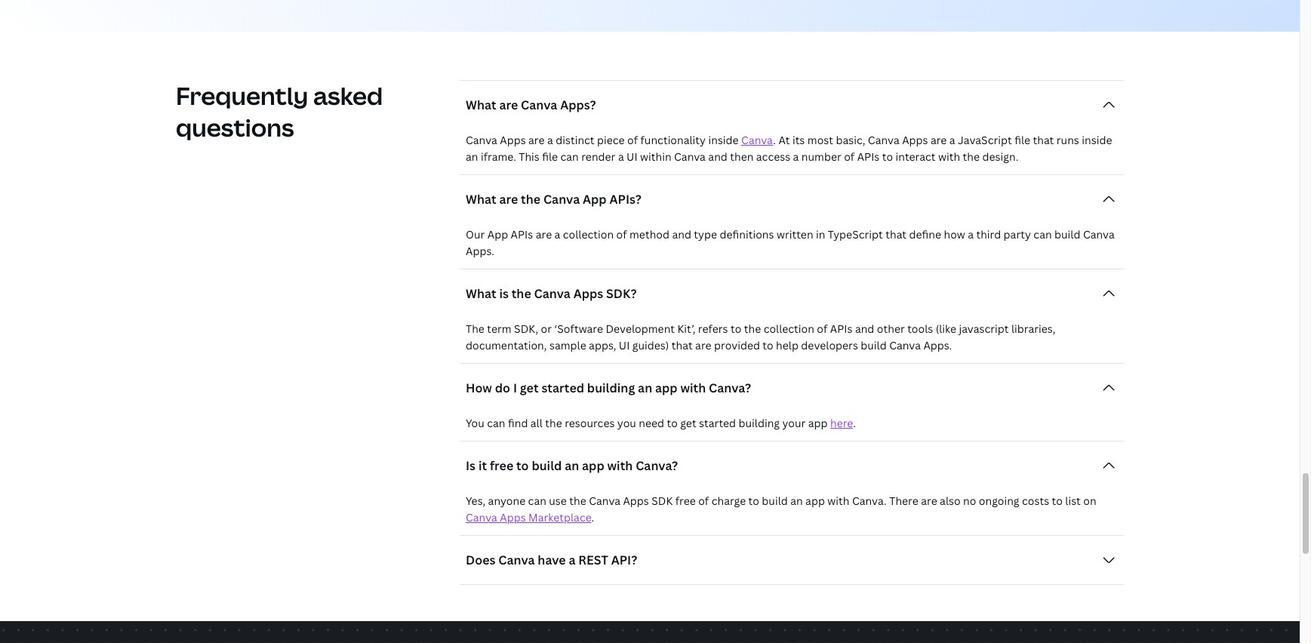 Task type: describe. For each thing, give the bounding box(es) containing it.
does canva have a rest api?
[[466, 552, 637, 568]]

its
[[792, 133, 805, 147]]

an up use
[[565, 457, 579, 474]]

sdk
[[652, 494, 673, 508]]

i
[[513, 380, 517, 396]]

within
[[640, 149, 672, 164]]

canva apps are a distinct piece of functionality inside canva
[[466, 133, 773, 147]]

you
[[466, 416, 484, 430]]

inside inside . at its most basic, canva apps are a javascript file that runs inside an iframe. this file can render a ui within canva and then access a number of apis to interact with the design.
[[1082, 133, 1112, 147]]

third
[[976, 227, 1001, 242]]

basic,
[[836, 133, 865, 147]]

1 vertical spatial canva?
[[636, 457, 678, 474]]

and inside our app apis are a collection of method and type definitions written in typescript that define how a third party can build canva apps.
[[672, 227, 691, 242]]

there
[[889, 494, 918, 508]]

free inside the yes, anyone can use the canva apps sdk free of charge to build an app with canva. there are also no ongoing costs to list on canva apps marketplace .
[[675, 494, 696, 508]]

what for what is the canva apps sdk?
[[466, 285, 496, 302]]

started inside dropdown button
[[541, 380, 584, 396]]

1 horizontal spatial get
[[680, 416, 696, 430]]

can inside . at its most basic, canva apps are a javascript file that runs inside an iframe. this file can render a ui within canva and then access a number of apis to interact with the design.
[[560, 149, 579, 164]]

are inside . at its most basic, canva apps are a javascript file that runs inside an iframe. this file can render a ui within canva and then access a number of apis to interact with the design.
[[931, 133, 947, 147]]

distinct
[[556, 133, 594, 147]]

canva apps marketplace link
[[466, 510, 591, 525]]

to right charge
[[748, 494, 759, 508]]

is it free to build an app with canva?
[[466, 457, 678, 474]]

what is the canva apps sdk?
[[466, 285, 637, 302]]

then
[[730, 149, 754, 164]]

sdk?
[[606, 285, 637, 302]]

apps. inside our app apis are a collection of method and type definitions written in typescript that define how a third party can build canva apps.
[[466, 244, 494, 258]]

an up need
[[638, 380, 652, 396]]

frequently
[[176, 79, 308, 112]]

term
[[487, 322, 512, 336]]

you can find all the resources you need to get started building your app here .
[[466, 416, 856, 430]]

the inside 'dropdown button'
[[512, 285, 531, 302]]

'software
[[554, 322, 603, 336]]

written
[[777, 227, 813, 242]]

to inside . at its most basic, canva apps are a javascript file that runs inside an iframe. this file can render a ui within canva and then access a number of apis to interact with the design.
[[882, 149, 893, 164]]

what for what are the canva app apis?
[[466, 191, 496, 208]]

are inside the term sdk, or 'software development kit', refers to the collection of apis and other tools (like javascript libraries, documentation, sample apps, ui guides) that are provided to help developers build canva apps.
[[695, 338, 711, 353]]

on
[[1083, 494, 1096, 508]]

build inside our app apis are a collection of method and type definitions written in typescript that define how a third party can build canva apps.
[[1055, 227, 1080, 242]]

find
[[508, 416, 528, 430]]

1 horizontal spatial started
[[699, 416, 736, 430]]

ui inside the term sdk, or 'software development kit', refers to the collection of apis and other tools (like javascript libraries, documentation, sample apps, ui guides) that are provided to help developers build canva apps.
[[619, 338, 630, 353]]

to left list
[[1052, 494, 1063, 508]]

our app apis are a collection of method and type definitions written in typescript that define how a third party can build canva apps.
[[466, 227, 1115, 258]]

1 horizontal spatial building
[[739, 416, 780, 430]]

apps. inside the term sdk, or 'software development kit', refers to the collection of apis and other tools (like javascript libraries, documentation, sample apps, ui guides) that are provided to help developers build canva apps.
[[923, 338, 952, 353]]

get inside dropdown button
[[520, 380, 539, 396]]

render
[[581, 149, 616, 164]]

typescript
[[828, 227, 883, 242]]

help
[[776, 338, 799, 353]]

refers
[[698, 322, 728, 336]]

that inside the term sdk, or 'software development kit', refers to the collection of apis and other tools (like javascript libraries, documentation, sample apps, ui guides) that are provided to help developers build canva apps.
[[672, 338, 693, 353]]

app inside dropdown button
[[583, 191, 607, 208]]

sdk,
[[514, 322, 538, 336]]

with inside . at its most basic, canva apps are a javascript file that runs inside an iframe. this file can render a ui within canva and then access a number of apis to interact with the design.
[[938, 149, 960, 164]]

building inside dropdown button
[[587, 380, 635, 396]]

with inside is it free to build an app with canva? dropdown button
[[607, 457, 633, 474]]

that inside . at its most basic, canva apps are a javascript file that runs inside an iframe. this file can render a ui within canva and then access a number of apis to interact with the design.
[[1033, 133, 1054, 147]]

tools
[[907, 322, 933, 336]]

canva link
[[741, 133, 773, 147]]

costs
[[1022, 494, 1049, 508]]

app down resources
[[582, 457, 604, 474]]

free inside dropdown button
[[490, 457, 513, 474]]

design.
[[982, 149, 1018, 164]]

build inside the term sdk, or 'software development kit', refers to the collection of apis and other tools (like javascript libraries, documentation, sample apps, ui guides) that are provided to help developers build canva apps.
[[861, 338, 887, 353]]

frequently asked questions
[[176, 79, 383, 143]]

how do i get started building an app with canva? button
[[460, 373, 1124, 403]]

apps up iframe.
[[500, 133, 526, 147]]

piece
[[597, 133, 625, 147]]

app inside our app apis are a collection of method and type definitions written in typescript that define how a third party can build canva apps.
[[487, 227, 508, 242]]

the term sdk, or 'software development kit', refers to the collection of apis and other tools (like javascript libraries, documentation, sample apps, ui guides) that are provided to help developers build canva apps.
[[466, 322, 1056, 353]]

the
[[466, 322, 485, 336]]

define
[[909, 227, 941, 242]]

anyone
[[488, 494, 525, 508]]

do
[[495, 380, 510, 396]]

yes,
[[466, 494, 485, 508]]

the inside the yes, anyone can use the canva apps sdk free of charge to build an app with canva. there are also no ongoing costs to list on canva apps marketplace .
[[569, 494, 586, 508]]

asked
[[313, 79, 383, 112]]

how do i get started building an app with canva?
[[466, 380, 751, 396]]

access
[[756, 149, 790, 164]]

our
[[466, 227, 485, 242]]

can right you
[[487, 416, 505, 430]]

what are the canva app apis? button
[[460, 184, 1124, 214]]

in
[[816, 227, 825, 242]]

collection inside our app apis are a collection of method and type definitions written in typescript that define how a third party can build canva apps.
[[563, 227, 614, 242]]

at
[[779, 133, 790, 147]]

functionality
[[640, 133, 706, 147]]

are up 'this'
[[528, 133, 545, 147]]

is
[[466, 457, 476, 474]]

of inside . at its most basic, canva apps are a javascript file that runs inside an iframe. this file can render a ui within canva and then access a number of apis to interact with the design.
[[844, 149, 855, 164]]

you
[[617, 416, 636, 430]]

marketplace
[[528, 510, 591, 525]]

here
[[830, 416, 853, 430]]

of inside our app apis are a collection of method and type definitions written in typescript that define how a third party can build canva apps.
[[616, 227, 627, 242]]

kit',
[[677, 322, 695, 336]]

type
[[694, 227, 717, 242]]

most
[[807, 133, 833, 147]]

api?
[[611, 552, 637, 568]]

it
[[478, 457, 487, 474]]

iframe.
[[481, 149, 516, 164]]

app inside the yes, anyone can use the canva apps sdk free of charge to build an app with canva. there are also no ongoing costs to list on canva apps marketplace .
[[805, 494, 825, 508]]

party
[[1004, 227, 1031, 242]]

have
[[538, 552, 566, 568]]

runs
[[1057, 133, 1079, 147]]

what are canva apps?
[[466, 97, 596, 113]]



Task type: locate. For each thing, give the bounding box(es) containing it.
and left then
[[708, 149, 728, 164]]

with up you can find all the resources you need to get started building your app here .
[[680, 380, 706, 396]]

build up use
[[532, 457, 562, 474]]

with left canva.
[[828, 494, 850, 508]]

and
[[708, 149, 728, 164], [672, 227, 691, 242], [855, 322, 874, 336]]

or
[[541, 322, 552, 336]]

0 horizontal spatial free
[[490, 457, 513, 474]]

free right sdk
[[675, 494, 696, 508]]

0 vertical spatial what
[[466, 97, 496, 113]]

canva.
[[852, 494, 887, 508]]

2 horizontal spatial apis
[[857, 149, 880, 164]]

building up you
[[587, 380, 635, 396]]

an down is it free to build an app with canva? dropdown button
[[790, 494, 803, 508]]

what is the canva apps sdk? button
[[460, 279, 1124, 309]]

of left method
[[616, 227, 627, 242]]

to left interact
[[882, 149, 893, 164]]

0 horizontal spatial apps.
[[466, 244, 494, 258]]

is
[[499, 285, 509, 302]]

0 vertical spatial canva?
[[709, 380, 751, 396]]

a down canva apps are a distinct piece of functionality inside canva
[[618, 149, 624, 164]]

a down its
[[793, 149, 799, 164]]

with inside how do i get started building an app with canva? dropdown button
[[680, 380, 706, 396]]

0 vertical spatial building
[[587, 380, 635, 396]]

0 vertical spatial file
[[1015, 133, 1030, 147]]

. up rest
[[591, 510, 594, 525]]

0 horizontal spatial apis
[[511, 227, 533, 242]]

to inside dropdown button
[[516, 457, 529, 474]]

what inside what is the canva apps sdk? 'dropdown button'
[[466, 285, 496, 302]]

1 horizontal spatial .
[[773, 133, 776, 147]]

app right our
[[487, 227, 508, 242]]

0 vertical spatial ui
[[627, 149, 638, 164]]

that
[[1033, 133, 1054, 147], [886, 227, 907, 242], [672, 338, 693, 353]]

app down is it free to build an app with canva? dropdown button
[[805, 494, 825, 508]]

developers
[[801, 338, 858, 353]]

your
[[782, 416, 806, 430]]

to up provided
[[731, 322, 741, 336]]

the up provided
[[744, 322, 761, 336]]

apps. down (like
[[923, 338, 952, 353]]

. at its most basic, canva apps are a javascript file that runs inside an iframe. this file can render a ui within canva and then access a number of apis to interact with the design.
[[466, 133, 1112, 164]]

canva
[[521, 97, 557, 113], [466, 133, 497, 147], [741, 133, 773, 147], [868, 133, 900, 147], [674, 149, 706, 164], [543, 191, 580, 208], [1083, 227, 1115, 242], [534, 285, 571, 302], [889, 338, 921, 353], [589, 494, 620, 508], [466, 510, 497, 525], [498, 552, 535, 568]]

1 vertical spatial app
[[487, 227, 508, 242]]

apis inside . at its most basic, canva apps are a javascript file that runs inside an iframe. this file can render a ui within canva and then access a number of apis to interact with the design.
[[857, 149, 880, 164]]

0 horizontal spatial building
[[587, 380, 635, 396]]

2 what from the top
[[466, 191, 496, 208]]

a down what are the canva app apis? at the top of page
[[554, 227, 560, 242]]

0 horizontal spatial file
[[542, 149, 558, 164]]

1 horizontal spatial apps.
[[923, 338, 952, 353]]

build inside the yes, anyone can use the canva apps sdk free of charge to build an app with canva. there are also no ongoing costs to list on canva apps marketplace .
[[762, 494, 788, 508]]

0 horizontal spatial .
[[591, 510, 594, 525]]

method
[[630, 227, 670, 242]]

(like
[[936, 322, 956, 336]]

build down the 'other'
[[861, 338, 887, 353]]

0 vertical spatial app
[[583, 191, 607, 208]]

1 horizontal spatial inside
[[1082, 133, 1112, 147]]

inside up then
[[708, 133, 739, 147]]

1 horizontal spatial file
[[1015, 133, 1030, 147]]

can inside our app apis are a collection of method and type definitions written in typescript that define how a third party can build canva apps.
[[1034, 227, 1052, 242]]

questions
[[176, 111, 294, 143]]

started down sample
[[541, 380, 584, 396]]

2 horizontal spatial and
[[855, 322, 874, 336]]

the down 'javascript'
[[963, 149, 980, 164]]

1 vertical spatial ui
[[619, 338, 630, 353]]

apps.
[[466, 244, 494, 258], [923, 338, 952, 353]]

0 vertical spatial and
[[708, 149, 728, 164]]

a right how on the right top of page
[[968, 227, 974, 242]]

what up iframe.
[[466, 97, 496, 113]]

apis right our
[[511, 227, 533, 242]]

to up anyone
[[516, 457, 529, 474]]

that down kit',
[[672, 338, 693, 353]]

1 vertical spatial and
[[672, 227, 691, 242]]

charge
[[712, 494, 746, 508]]

apps up interact
[[902, 133, 928, 147]]

the right is
[[512, 285, 531, 302]]

apps inside . at its most basic, canva apps are a javascript file that runs inside an iframe. this file can render a ui within canva and then access a number of apis to interact with the design.
[[902, 133, 928, 147]]

apps,
[[589, 338, 616, 353]]

yes, anyone can use the canva apps sdk free of charge to build an app with canva. there are also no ongoing costs to list on canva apps marketplace .
[[466, 494, 1096, 525]]

build right party
[[1055, 227, 1080, 242]]

0 horizontal spatial that
[[672, 338, 693, 353]]

build
[[1055, 227, 1080, 242], [861, 338, 887, 353], [532, 457, 562, 474], [762, 494, 788, 508]]

canva inside 'dropdown button'
[[534, 285, 571, 302]]

1 vertical spatial get
[[680, 416, 696, 430]]

building
[[587, 380, 635, 396], [739, 416, 780, 430]]

and left type
[[672, 227, 691, 242]]

need
[[639, 416, 664, 430]]

0 horizontal spatial started
[[541, 380, 584, 396]]

1 horizontal spatial collection
[[764, 322, 814, 336]]

use
[[549, 494, 567, 508]]

can right party
[[1034, 227, 1052, 242]]

2 horizontal spatial .
[[853, 416, 856, 430]]

that left define
[[886, 227, 907, 242]]

0 horizontal spatial get
[[520, 380, 539, 396]]

with down you
[[607, 457, 633, 474]]

2 vertical spatial what
[[466, 285, 496, 302]]

and inside the term sdk, or 'software development kit', refers to the collection of apis and other tools (like javascript libraries, documentation, sample apps, ui guides) that are provided to help developers build canva apps.
[[855, 322, 874, 336]]

rest
[[578, 552, 608, 568]]

build down is it free to build an app with canva? dropdown button
[[762, 494, 788, 508]]

apis up developers
[[830, 322, 853, 336]]

apis
[[857, 149, 880, 164], [511, 227, 533, 242], [830, 322, 853, 336]]

of inside the term sdk, or 'software development kit', refers to the collection of apis and other tools (like javascript libraries, documentation, sample apps, ui guides) that are provided to help developers build canva apps.
[[817, 322, 828, 336]]

2 vertical spatial apis
[[830, 322, 853, 336]]

the right use
[[569, 494, 586, 508]]

all
[[530, 416, 543, 430]]

0 horizontal spatial canva?
[[636, 457, 678, 474]]

the down 'this'
[[521, 191, 541, 208]]

sample
[[549, 338, 586, 353]]

1 horizontal spatial that
[[886, 227, 907, 242]]

0 horizontal spatial collection
[[563, 227, 614, 242]]

what
[[466, 97, 496, 113], [466, 191, 496, 208], [466, 285, 496, 302]]

to right need
[[667, 416, 678, 430]]

what are the canva app apis?
[[466, 191, 642, 208]]

get right need
[[680, 416, 696, 430]]

a right have
[[569, 552, 576, 568]]

of left charge
[[698, 494, 709, 508]]

what up our
[[466, 191, 496, 208]]

of up developers
[[817, 322, 828, 336]]

javascript
[[959, 322, 1009, 336]]

apis?
[[609, 191, 642, 208]]

. inside the yes, anyone can use the canva apps sdk free of charge to build an app with canva. there are also no ongoing costs to list on canva apps marketplace .
[[591, 510, 594, 525]]

are left also at bottom right
[[921, 494, 937, 508]]

1 vertical spatial free
[[675, 494, 696, 508]]

1 vertical spatial collection
[[764, 322, 814, 336]]

build inside dropdown button
[[532, 457, 562, 474]]

are up iframe.
[[499, 97, 518, 113]]

1 vertical spatial apps.
[[923, 338, 952, 353]]

2 vertical spatial and
[[855, 322, 874, 336]]

. left at
[[773, 133, 776, 147]]

with inside the yes, anyone can use the canva apps sdk free of charge to build an app with canva. there are also no ongoing costs to list on canva apps marketplace .
[[828, 494, 850, 508]]

what left is
[[466, 285, 496, 302]]

ongoing
[[979, 494, 1019, 508]]

can down the 'distinct'
[[560, 149, 579, 164]]

of right piece
[[627, 133, 638, 147]]

collection down what are the canva app apis? at the top of page
[[563, 227, 614, 242]]

an
[[466, 149, 478, 164], [638, 380, 652, 396], [565, 457, 579, 474], [790, 494, 803, 508]]

app
[[583, 191, 607, 208], [487, 227, 508, 242]]

how
[[944, 227, 965, 242]]

what for what are canva apps?
[[466, 97, 496, 113]]

apps?
[[560, 97, 596, 113]]

an inside . at its most basic, canva apps are a javascript file that runs inside an iframe. this file can render a ui within canva and then access a number of apis to interact with the design.
[[466, 149, 478, 164]]

guides)
[[632, 338, 669, 353]]

here link
[[830, 416, 853, 430]]

ui down canva apps are a distinct piece of functionality inside canva
[[627, 149, 638, 164]]

are down what are the canva app apis? at the top of page
[[536, 227, 552, 242]]

apis inside the term sdk, or 'software development kit', refers to the collection of apis and other tools (like javascript libraries, documentation, sample apps, ui guides) that are provided to help developers build canva apps.
[[830, 322, 853, 336]]

ui
[[627, 149, 638, 164], [619, 338, 630, 353]]

. right "your"
[[853, 416, 856, 430]]

1 what from the top
[[466, 97, 496, 113]]

1 horizontal spatial apis
[[830, 322, 853, 336]]

0 horizontal spatial and
[[672, 227, 691, 242]]

0 vertical spatial collection
[[563, 227, 614, 242]]

3 what from the top
[[466, 285, 496, 302]]

ui inside . at its most basic, canva apps are a javascript file that runs inside an iframe. this file can render a ui within canva and then access a number of apis to interact with the design.
[[627, 149, 638, 164]]

javascript
[[958, 133, 1012, 147]]

the right all
[[545, 416, 562, 430]]

can up the canva apps marketplace link
[[528, 494, 546, 508]]

what are canva apps? button
[[460, 90, 1124, 120]]

0 vertical spatial free
[[490, 457, 513, 474]]

libraries,
[[1011, 322, 1056, 336]]

1 vertical spatial apis
[[511, 227, 533, 242]]

the
[[963, 149, 980, 164], [521, 191, 541, 208], [512, 285, 531, 302], [744, 322, 761, 336], [545, 416, 562, 430], [569, 494, 586, 508]]

are inside our app apis are a collection of method and type definitions written in typescript that define how a third party can build canva apps.
[[536, 227, 552, 242]]

app left apis?
[[583, 191, 607, 208]]

1 horizontal spatial and
[[708, 149, 728, 164]]

0 vertical spatial apis
[[857, 149, 880, 164]]

0 vertical spatial .
[[773, 133, 776, 147]]

get right i
[[520, 380, 539, 396]]

inside right the runs on the right of page
[[1082, 133, 1112, 147]]

does canva have a rest api? button
[[460, 545, 1124, 575]]

0 horizontal spatial inside
[[708, 133, 739, 147]]

that left the runs on the right of page
[[1033, 133, 1054, 147]]

other
[[877, 322, 905, 336]]

0 horizontal spatial app
[[487, 227, 508, 242]]

canva? down provided
[[709, 380, 751, 396]]

0 vertical spatial apps.
[[466, 244, 494, 258]]

also
[[940, 494, 961, 508]]

file up design. at the top right of page
[[1015, 133, 1030, 147]]

building left "your"
[[739, 416, 780, 430]]

the inside the term sdk, or 'software development kit', refers to the collection of apis and other tools (like javascript libraries, documentation, sample apps, ui guides) that are provided to help developers build canva apps.
[[744, 322, 761, 336]]

collection up help
[[764, 322, 814, 336]]

interact
[[896, 149, 936, 164]]

2 vertical spatial .
[[591, 510, 594, 525]]

of inside the yes, anyone can use the canva apps sdk free of charge to build an app with canva. there are also no ongoing costs to list on canva apps marketplace .
[[698, 494, 709, 508]]

are up interact
[[931, 133, 947, 147]]

to
[[882, 149, 893, 164], [731, 322, 741, 336], [763, 338, 773, 353], [667, 416, 678, 430], [516, 457, 529, 474], [748, 494, 759, 508], [1052, 494, 1063, 508]]

1 inside from the left
[[708, 133, 739, 147]]

1 vertical spatial building
[[739, 416, 780, 430]]

apps inside 'dropdown button'
[[573, 285, 603, 302]]

app up you can find all the resources you need to get started building your app here .
[[655, 380, 678, 396]]

to left help
[[763, 338, 773, 353]]

can inside the yes, anyone can use the canva apps sdk free of charge to build an app with canva. there are also no ongoing costs to list on canva apps marketplace .
[[528, 494, 546, 508]]

app left the here
[[808, 416, 828, 430]]

canva? up sdk
[[636, 457, 678, 474]]

the inside dropdown button
[[521, 191, 541, 208]]

an inside the yes, anyone can use the canva apps sdk free of charge to build an app with canva. there are also no ongoing costs to list on canva apps marketplace .
[[790, 494, 803, 508]]

is it free to build an app with canva? button
[[460, 451, 1124, 481]]

1 horizontal spatial canva?
[[709, 380, 751, 396]]

definitions
[[720, 227, 774, 242]]

apis down 'basic,'
[[857, 149, 880, 164]]

1 vertical spatial what
[[466, 191, 496, 208]]

that inside our app apis are a collection of method and type definitions written in typescript that define how a third party can build canva apps.
[[886, 227, 907, 242]]

free right it
[[490, 457, 513, 474]]

canva?
[[709, 380, 751, 396], [636, 457, 678, 474]]

2 horizontal spatial that
[[1033, 133, 1054, 147]]

are down iframe.
[[499, 191, 518, 208]]

a inside dropdown button
[[569, 552, 576, 568]]

no
[[963, 494, 976, 508]]

are inside the yes, anyone can use the canva apps sdk free of charge to build an app with canva. there are also no ongoing costs to list on canva apps marketplace .
[[921, 494, 937, 508]]

the inside . at its most basic, canva apps are a javascript file that runs inside an iframe. this file can render a ui within canva and then access a number of apis to interact with the design.
[[963, 149, 980, 164]]

provided
[[714, 338, 760, 353]]

of
[[627, 133, 638, 147], [844, 149, 855, 164], [616, 227, 627, 242], [817, 322, 828, 336], [698, 494, 709, 508]]

resources
[[565, 416, 615, 430]]

free
[[490, 457, 513, 474], [675, 494, 696, 508]]

get
[[520, 380, 539, 396], [680, 416, 696, 430]]

list
[[1065, 494, 1081, 508]]

an left iframe.
[[466, 149, 478, 164]]

and left the 'other'
[[855, 322, 874, 336]]

started right need
[[699, 416, 736, 430]]

ui right apps,
[[619, 338, 630, 353]]

apps left sdk
[[623, 494, 649, 508]]

1 vertical spatial file
[[542, 149, 558, 164]]

are
[[499, 97, 518, 113], [528, 133, 545, 147], [931, 133, 947, 147], [499, 191, 518, 208], [536, 227, 552, 242], [695, 338, 711, 353], [921, 494, 937, 508]]

1 vertical spatial that
[[886, 227, 907, 242]]

does
[[466, 552, 495, 568]]

0 vertical spatial get
[[520, 380, 539, 396]]

0 vertical spatial started
[[541, 380, 584, 396]]

and inside . at its most basic, canva apps are a javascript file that runs inside an iframe. this file can render a ui within canva and then access a number of apis to interact with the design.
[[708, 149, 728, 164]]

what inside what are the canva app apis? dropdown button
[[466, 191, 496, 208]]

2 vertical spatial that
[[672, 338, 693, 353]]

collection inside the term sdk, or 'software development kit', refers to the collection of apis and other tools (like javascript libraries, documentation, sample apps, ui guides) that are provided to help developers build canva apps.
[[764, 322, 814, 336]]

how
[[466, 380, 492, 396]]

of down 'basic,'
[[844, 149, 855, 164]]

what inside what are canva apps? dropdown button
[[466, 97, 496, 113]]

canva inside the term sdk, or 'software development kit', refers to the collection of apis and other tools (like javascript libraries, documentation, sample apps, ui guides) that are provided to help developers build canva apps.
[[889, 338, 921, 353]]

1 vertical spatial started
[[699, 416, 736, 430]]

number
[[801, 149, 841, 164]]

apps down anyone
[[500, 510, 526, 525]]

canva inside our app apis are a collection of method and type definitions written in typescript that define how a third party can build canva apps.
[[1083, 227, 1115, 242]]

a left the 'distinct'
[[547, 133, 553, 147]]

apps left sdk?
[[573, 285, 603, 302]]

a left 'javascript'
[[949, 133, 955, 147]]

are down refers on the right
[[695, 338, 711, 353]]

apps. down our
[[466, 244, 494, 258]]

a
[[547, 133, 553, 147], [949, 133, 955, 147], [618, 149, 624, 164], [793, 149, 799, 164], [554, 227, 560, 242], [968, 227, 974, 242], [569, 552, 576, 568]]

with right interact
[[938, 149, 960, 164]]

2 inside from the left
[[1082, 133, 1112, 147]]

1 horizontal spatial free
[[675, 494, 696, 508]]

can
[[560, 149, 579, 164], [1034, 227, 1052, 242], [487, 416, 505, 430], [528, 494, 546, 508]]

0 vertical spatial that
[[1033, 133, 1054, 147]]

apis inside our app apis are a collection of method and type definitions written in typescript that define how a third party can build canva apps.
[[511, 227, 533, 242]]

1 vertical spatial .
[[853, 416, 856, 430]]

. inside . at its most basic, canva apps are a javascript file that runs inside an iframe. this file can render a ui within canva and then access a number of apis to interact with the design.
[[773, 133, 776, 147]]

1 horizontal spatial app
[[583, 191, 607, 208]]

file right 'this'
[[542, 149, 558, 164]]

documentation,
[[466, 338, 547, 353]]



Task type: vqa. For each thing, say whether or not it's contained in the screenshot.


